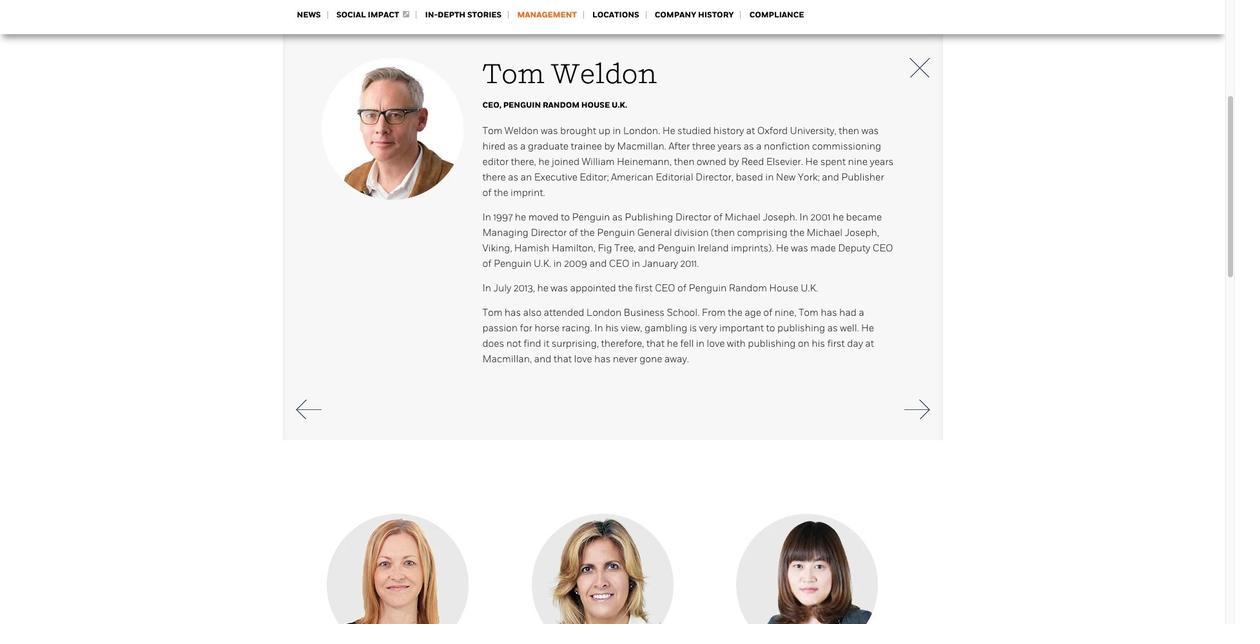 Task type: locate. For each thing, give the bounding box(es) containing it.
1 horizontal spatial then
[[839, 125, 860, 137]]

years right "nine"
[[870, 156, 894, 168]]

1 vertical spatial random
[[543, 100, 580, 110]]

0 horizontal spatial u.k.
[[534, 258, 551, 270]]

0 horizontal spatial to
[[561, 212, 570, 223]]

he right 2013,
[[538, 282, 549, 294]]

2 horizontal spatial u.k.
[[801, 282, 818, 294]]

random up age
[[729, 282, 767, 294]]

house
[[626, 1, 655, 12], [582, 100, 610, 110], [770, 282, 799, 294]]

he right well.
[[862, 322, 874, 334]]

random right management
[[586, 1, 624, 12]]

has left the had
[[821, 307, 837, 319]]

0 horizontal spatial ceo
[[609, 258, 630, 270]]

1 horizontal spatial his
[[812, 338, 825, 350]]

his right "on"
[[812, 338, 825, 350]]

1 vertical spatial history
[[714, 125, 744, 137]]

0 vertical spatial director
[[676, 212, 712, 223]]

a right the had
[[859, 307, 865, 319]]

years up owned on the right of page
[[718, 141, 742, 152]]

management link
[[517, 10, 577, 20]]

joseph,
[[845, 227, 880, 239]]

ceo down january
[[655, 282, 676, 294]]

2001
[[811, 212, 831, 223]]

first up business
[[635, 282, 653, 294]]

in left 2009
[[554, 258, 562, 270]]

michael
[[725, 212, 761, 223], [807, 227, 843, 239]]

0 vertical spatial that
[[647, 338, 665, 350]]

of right age
[[764, 307, 773, 319]]

2 horizontal spatial ceo
[[873, 242, 893, 254]]

0 vertical spatial then
[[839, 125, 860, 137]]

1 vertical spatial to
[[766, 322, 776, 334]]

in inside tom has also attended london business school. from the age of nine, tom has had a passion for horse racing. in his view, gambling is very important to publishing as well. he does not find it surprising, therefore, that he fell in love with publishing on his first day at macmillan, and that love has never gone away.
[[595, 322, 603, 334]]

0 horizontal spatial house
[[582, 100, 610, 110]]

editorial
[[656, 172, 694, 183]]

ceo
[[873, 242, 893, 254], [609, 258, 630, 270], [655, 282, 676, 294]]

random
[[586, 1, 624, 12], [543, 100, 580, 110], [729, 282, 767, 294]]

of
[[483, 187, 492, 199], [714, 212, 723, 223], [569, 227, 578, 239], [483, 258, 492, 270], [678, 282, 687, 294], [764, 307, 773, 319]]

weldon up up
[[551, 58, 658, 90]]

2013,
[[514, 282, 535, 294]]

1 vertical spatial that
[[554, 353, 572, 365]]

a up the reed
[[756, 141, 762, 152]]

and down spent at the top of page
[[822, 172, 840, 183]]

gone
[[640, 353, 663, 365]]

ceo down tree,
[[609, 258, 630, 270]]

the up business
[[618, 282, 633, 294]]

in
[[483, 212, 491, 223], [800, 212, 809, 223], [483, 282, 491, 294], [595, 322, 603, 334]]

in left 1997 at top left
[[483, 212, 491, 223]]

of inside tom has also attended london business school. from the age of nine, tom has had a passion for horse racing. in his view, gambling is very important to publishing as well. he does not find it surprising, therefore, that he fell in love with publishing on his first day at macmillan, and that love has never gone away.
[[764, 307, 773, 319]]

0 vertical spatial michael
[[725, 212, 761, 223]]

0 vertical spatial weldon
[[551, 58, 658, 90]]

ceo, penguin random house u.k.
[[483, 100, 628, 110]]

with
[[727, 338, 746, 350]]

then
[[839, 125, 860, 137], [674, 156, 695, 168]]

at left oxford
[[747, 125, 755, 137]]

publishing
[[778, 322, 826, 334], [748, 338, 796, 350]]

studied
[[678, 125, 712, 137]]

spent
[[821, 156, 846, 168]]

0 vertical spatial house
[[626, 1, 655, 12]]

random up the brought
[[543, 100, 580, 110]]

news link
[[297, 10, 321, 20]]

was left made
[[791, 242, 809, 254]]

he down comprising
[[776, 242, 789, 254]]

january
[[643, 258, 678, 270]]

editor
[[483, 156, 509, 168]]

tom up passion
[[483, 307, 503, 319]]

history right company
[[698, 10, 734, 20]]

tom has also attended london business school. from the age of nine, tom has had a passion for horse racing. in his view, gambling is very important to publishing as well. he does not find it surprising, therefore, that he fell in love with publishing on his first day at macmillan, and that love has never gone away.
[[483, 307, 875, 365]]

as left well.
[[828, 322, 838, 334]]

1 horizontal spatial to
[[766, 322, 776, 334]]

0 vertical spatial by
[[605, 141, 615, 152]]

appointed
[[570, 282, 616, 294]]

he
[[663, 125, 676, 137], [806, 156, 819, 168], [776, 242, 789, 254], [862, 322, 874, 334]]

tom up ceo,
[[483, 58, 545, 90]]

0 horizontal spatial michael
[[725, 212, 761, 223]]

0 horizontal spatial his
[[606, 322, 619, 334]]

1 vertical spatial u.k.
[[534, 258, 551, 270]]

executive
[[534, 172, 578, 183]]

1 horizontal spatial michael
[[807, 227, 843, 239]]

new
[[776, 172, 796, 183]]

weldon for tom weldon was brought up in london. he studied history at oxford university, then was hired as a graduate trainee by macmillan. after three years as a nonfiction commissioning editor there, he joined william heinemann, then owned by reed elsevier. he spent nine years there as an executive editor; american editorial director, based in new york; and publisher of the imprint.
[[505, 125, 539, 137]]

also
[[523, 307, 542, 319]]

1 vertical spatial at
[[866, 338, 875, 350]]

publishing up "on"
[[778, 322, 826, 334]]

in right fell on the bottom of page
[[696, 338, 705, 350]]

0 vertical spatial his
[[606, 322, 619, 334]]

general
[[637, 227, 672, 239]]

1 horizontal spatial first
[[828, 338, 845, 350]]

deputy
[[838, 242, 871, 254]]

0 horizontal spatial weldon
[[505, 125, 539, 137]]

2 horizontal spatial random
[[729, 282, 767, 294]]

0 vertical spatial years
[[718, 141, 742, 152]]

gambling
[[645, 322, 688, 334]]

penguin random house
[[545, 1, 655, 12]]

1 horizontal spatial years
[[870, 156, 894, 168]]

important
[[720, 322, 764, 334]]

0 vertical spatial at
[[747, 125, 755, 137]]

0 vertical spatial first
[[635, 282, 653, 294]]

1 vertical spatial director
[[531, 227, 567, 239]]

as inside tom has also attended london business school. from the age of nine, tom has had a passion for horse racing. in his view, gambling is very important to publishing as well. he does not find it surprising, therefore, that he fell in love with publishing on his first day at macmillan, and that love has never gone away.
[[828, 322, 838, 334]]

penguin left locations
[[545, 1, 583, 12]]

tom for tom has also attended london business school. from the age of nine, tom has had a passion for horse racing. in his view, gambling is very important to publishing as well. he does not find it surprising, therefore, that he fell in love with publishing on his first day at macmillan, and that love has never gone away.
[[483, 307, 503, 319]]

tom up hired
[[483, 125, 503, 137]]

love down surprising,
[[574, 353, 592, 365]]

0 vertical spatial to
[[561, 212, 570, 223]]

ceo down joseph,
[[873, 242, 893, 254]]

owned
[[697, 156, 727, 168]]

stories
[[468, 10, 502, 20]]

he down graduate
[[539, 156, 550, 168]]

2 vertical spatial house
[[770, 282, 799, 294]]

at inside tom has also attended london business school. from the age of nine, tom has had a passion for horse racing. in his view, gambling is very important to publishing as well. he does not find it surprising, therefore, that he fell in love with publishing on his first day at macmillan, and that love has never gone away.
[[866, 338, 875, 350]]

publishing left "on"
[[748, 338, 796, 350]]

locations link
[[593, 10, 639, 20]]

by left the reed
[[729, 156, 739, 168]]

has left never
[[595, 353, 611, 365]]

at right day
[[866, 338, 875, 350]]

of down there at the top of page
[[483, 187, 492, 199]]

his
[[606, 322, 619, 334], [812, 338, 825, 350]]

the
[[494, 187, 509, 199], [580, 227, 595, 239], [790, 227, 805, 239], [618, 282, 633, 294], [728, 307, 743, 319]]

of up hamilton,
[[569, 227, 578, 239]]

york;
[[798, 172, 820, 183]]

on
[[798, 338, 810, 350]]

weldon
[[551, 58, 658, 90], [505, 125, 539, 137]]

1 horizontal spatial weldon
[[551, 58, 658, 90]]

hamilton,
[[552, 242, 596, 254]]

2 horizontal spatial house
[[770, 282, 799, 294]]

u.k. down hamish
[[534, 258, 551, 270]]

elsevier.
[[767, 156, 803, 168]]

0 horizontal spatial first
[[635, 282, 653, 294]]

never
[[613, 353, 638, 365]]

love down the "very" in the right of the page
[[707, 338, 725, 350]]

1 vertical spatial weldon
[[505, 125, 539, 137]]

michael up comprising
[[725, 212, 761, 223]]

in left july
[[483, 282, 491, 294]]

(then
[[711, 227, 735, 239]]

penguin down viking,
[[494, 258, 532, 270]]

and down it
[[534, 353, 552, 365]]

u.k. up london.
[[612, 100, 628, 110]]

weldon up graduate
[[505, 125, 539, 137]]

tom inside tom weldon was brought up in london. he studied history at oxford university, then was hired as a graduate trainee by macmillan. after three years as a nonfiction commissioning editor there, he joined william heinemann, then owned by reed elsevier. he spent nine years there as an executive editor; american editorial director, based in new york; and publisher of the imprint.
[[483, 125, 503, 137]]

company history link
[[655, 10, 734, 20]]

director down moved
[[531, 227, 567, 239]]

1 vertical spatial years
[[870, 156, 894, 168]]

director,
[[696, 172, 734, 183]]

to down nine,
[[766, 322, 776, 334]]

1 vertical spatial his
[[812, 338, 825, 350]]

attended
[[544, 307, 585, 319]]

by down up
[[605, 141, 615, 152]]

age
[[745, 307, 762, 319]]

1 horizontal spatial u.k.
[[612, 100, 628, 110]]

0 horizontal spatial director
[[531, 227, 567, 239]]

he inside in 1997 he moved to penguin as publishing director of michael joseph. in 2001 he became managing director of the penguin general division (then comprising the michael joseph, viking, hamish hamilton, fig tree, and penguin ireland imprints). he was made deputy ceo of penguin u.k. in 2009 and ceo in january 2011.
[[776, 242, 789, 254]]

and down fig at the top
[[590, 258, 607, 270]]

horse
[[535, 322, 560, 334]]

1 vertical spatial then
[[674, 156, 695, 168]]

the down there at the top of page
[[494, 187, 509, 199]]

social impact link
[[337, 10, 410, 20]]

has left also
[[505, 307, 521, 319]]

american
[[611, 172, 654, 183]]

1 vertical spatial ceo
[[609, 258, 630, 270]]

0 horizontal spatial a
[[520, 141, 526, 152]]

history inside tom weldon was brought up in london. he studied history at oxford university, then was hired as a graduate trainee by macmillan. after three years as a nonfiction commissioning editor there, he joined william heinemann, then owned by reed elsevier. he spent nine years there as an executive editor; american editorial director, based in new york; and publisher of the imprint.
[[714, 125, 744, 137]]

tom right nine,
[[799, 307, 819, 319]]

an
[[521, 172, 532, 183]]

1 vertical spatial by
[[729, 156, 739, 168]]

his down the london
[[606, 322, 619, 334]]

passion
[[483, 322, 518, 334]]

graduate
[[528, 141, 569, 152]]

1 horizontal spatial random
[[586, 1, 624, 12]]

fell
[[681, 338, 694, 350]]

he
[[539, 156, 550, 168], [515, 212, 526, 223], [833, 212, 844, 223], [538, 282, 549, 294], [667, 338, 678, 350]]

surprising,
[[552, 338, 599, 350]]

in-depth stories link
[[425, 10, 502, 20]]

first left day
[[828, 338, 845, 350]]

1 vertical spatial first
[[828, 338, 845, 350]]

had
[[840, 307, 857, 319]]

in
[[613, 125, 621, 137], [766, 172, 774, 183], [554, 258, 562, 270], [632, 258, 640, 270], [696, 338, 705, 350]]

weldon inside tom weldon was brought up in london. he studied history at oxford university, then was hired as a graduate trainee by macmillan. after three years as a nonfiction commissioning editor there, he joined william heinemann, then owned by reed elsevier. he spent nine years there as an executive editor; american editorial director, based in new york; and publisher of the imprint.
[[505, 125, 539, 137]]

u.k. down made
[[801, 282, 818, 294]]

history up "three"
[[714, 125, 744, 137]]

2 vertical spatial u.k.
[[801, 282, 818, 294]]

1 horizontal spatial love
[[707, 338, 725, 350]]

joined
[[552, 156, 580, 168]]

1 vertical spatial michael
[[807, 227, 843, 239]]

up
[[599, 125, 611, 137]]

he left fell on the bottom of page
[[667, 338, 678, 350]]

nine
[[848, 156, 868, 168]]

director up division at the top right of the page
[[676, 212, 712, 223]]

to right moved
[[561, 212, 570, 223]]

2 horizontal spatial a
[[859, 307, 865, 319]]

0 horizontal spatial at
[[747, 125, 755, 137]]

then up commissioning
[[839, 125, 860, 137]]

michael up made
[[807, 227, 843, 239]]

in down the london
[[595, 322, 603, 334]]

a inside tom has also attended london business school. from the age of nine, tom has had a passion for horse racing. in his view, gambling is very important to publishing as well. he does not find it surprising, therefore, that he fell in love with publishing on his first day at macmillan, and that love has never gone away.
[[859, 307, 865, 319]]

business
[[624, 307, 665, 319]]

compliance link
[[750, 10, 805, 20]]

as left publishing
[[612, 212, 623, 223]]

2 vertical spatial ceo
[[655, 282, 676, 294]]

penguin up fig at the top
[[572, 212, 610, 223]]

made
[[811, 242, 836, 254]]

hamish
[[515, 242, 550, 254]]

then down after
[[674, 156, 695, 168]]

that up gone
[[647, 338, 665, 350]]

1 horizontal spatial at
[[866, 338, 875, 350]]

that down surprising,
[[554, 353, 572, 365]]

0 horizontal spatial love
[[574, 353, 592, 365]]

u.k.
[[612, 100, 628, 110], [534, 258, 551, 270], [801, 282, 818, 294]]

a up there,
[[520, 141, 526, 152]]

three
[[692, 141, 716, 152]]

the up the "important"
[[728, 307, 743, 319]]

0 vertical spatial ceo
[[873, 242, 893, 254]]

editor;
[[580, 172, 609, 183]]

from
[[702, 307, 726, 319]]

london.
[[623, 125, 661, 137]]

history
[[698, 10, 734, 20], [714, 125, 744, 137]]

in right up
[[613, 125, 621, 137]]

he right 2001 on the top right of page
[[833, 212, 844, 223]]

penguin
[[545, 1, 583, 12], [503, 100, 541, 110], [572, 212, 610, 223], [597, 227, 635, 239], [658, 242, 696, 254], [494, 258, 532, 270], [689, 282, 727, 294]]



Task type: describe. For each thing, give the bounding box(es) containing it.
joseph.
[[763, 212, 798, 223]]

and inside tom has also attended london business school. from the age of nine, tom has had a passion for horse racing. in his view, gambling is very important to publishing as well. he does not find it surprising, therefore, that he fell in love with publishing on his first day at macmillan, and that love has never gone away.
[[534, 353, 552, 365]]

was up graduate
[[541, 125, 558, 137]]

was up attended at the left of the page
[[551, 282, 568, 294]]

in left 'new'
[[766, 172, 774, 183]]

very
[[699, 322, 717, 334]]

1 horizontal spatial has
[[595, 353, 611, 365]]

he right 1997 at top left
[[515, 212, 526, 223]]

tom for tom weldon was brought up in london. he studied history at oxford university, then was hired as a graduate trainee by macmillan. after three years as a nonfiction commissioning editor there, he joined william heinemann, then owned by reed elsevier. he spent nine years there as an executive editor; american editorial director, based in new york; and publisher of the imprint.
[[483, 125, 503, 137]]

social
[[337, 10, 366, 20]]

the inside tom has also attended london business school. from the age of nine, tom has had a passion for horse racing. in his view, gambling is very important to publishing as well. he does not find it surprising, therefore, that he fell in love with publishing on his first day at macmillan, and that love has never gone away.
[[728, 307, 743, 319]]

july
[[494, 282, 512, 294]]

oxford
[[758, 125, 788, 137]]

ireland
[[698, 242, 729, 254]]

he inside tom has also attended london business school. from the age of nine, tom has had a passion for horse racing. in his view, gambling is very important to publishing as well. he does not find it surprising, therefore, that he fell in love with publishing on his first day at macmillan, and that love has never gone away.
[[667, 338, 678, 350]]

2009
[[564, 258, 588, 270]]

was up commissioning
[[862, 125, 879, 137]]

he up after
[[663, 125, 676, 137]]

2011.
[[681, 258, 699, 270]]

1 horizontal spatial that
[[647, 338, 665, 350]]

find
[[524, 338, 541, 350]]

it
[[544, 338, 550, 350]]

there,
[[511, 156, 536, 168]]

the inside tom weldon was brought up in london. he studied history at oxford university, then was hired as a graduate trainee by macmillan. after three years as a nonfiction commissioning editor there, he joined william heinemann, then owned by reed elsevier. he spent nine years there as an executive editor; american editorial director, based in new york; and publisher of the imprint.
[[494, 187, 509, 199]]

does
[[483, 338, 504, 350]]

as up there,
[[508, 141, 518, 152]]

2 horizontal spatial has
[[821, 307, 837, 319]]

as inside in 1997 he moved to penguin as publishing director of michael joseph. in 2001 he became managing director of the penguin general division (then comprising the michael joseph, viking, hamish hamilton, fig tree, and penguin ireland imprints). he was made deputy ceo of penguin u.k. in 2009 and ceo in january 2011.
[[612, 212, 623, 223]]

to inside tom has also attended london business school. from the age of nine, tom has had a passion for horse racing. in his view, gambling is very important to publishing as well. he does not find it surprising, therefore, that he fell in love with publishing on his first day at macmillan, and that love has never gone away.
[[766, 322, 776, 334]]

0 vertical spatial random
[[586, 1, 624, 12]]

0 horizontal spatial by
[[605, 141, 615, 152]]

not
[[507, 338, 522, 350]]

as up the reed
[[744, 141, 754, 152]]

0 horizontal spatial has
[[505, 307, 521, 319]]

and down general
[[638, 242, 656, 254]]

2 vertical spatial random
[[729, 282, 767, 294]]

in-depth stories
[[425, 10, 502, 20]]

compliance
[[750, 10, 805, 20]]

nine,
[[775, 307, 797, 319]]

tree,
[[615, 242, 636, 254]]

ceo,
[[483, 100, 502, 110]]

1 vertical spatial publishing
[[748, 338, 796, 350]]

depth
[[438, 10, 466, 20]]

therefore,
[[601, 338, 644, 350]]

of down viking,
[[483, 258, 492, 270]]

there
[[483, 172, 506, 183]]

0 horizontal spatial then
[[674, 156, 695, 168]]

tom for tom weldon
[[483, 58, 545, 90]]

in down tree,
[[632, 258, 640, 270]]

at inside tom weldon was brought up in london. he studied history at oxford university, then was hired as a graduate trainee by macmillan. after three years as a nonfiction commissioning editor there, he joined william heinemann, then owned by reed elsevier. he spent nine years there as an executive editor; american editorial director, based in new york; and publisher of the imprint.
[[747, 125, 755, 137]]

first inside tom has also attended london business school. from the age of nine, tom has had a passion for horse racing. in his view, gambling is very important to publishing as well. he does not find it surprising, therefore, that he fell in love with publishing on his first day at macmillan, and that love has never gone away.
[[828, 338, 845, 350]]

he inside tom has also attended london business school. from the age of nine, tom has had a passion for horse racing. in his view, gambling is very important to publishing as well. he does not find it surprising, therefore, that he fell in love with publishing on his first day at macmillan, and that love has never gone away.
[[862, 322, 874, 334]]

was inside in 1997 he moved to penguin as publishing director of michael joseph. in 2001 he became managing director of the penguin general division (then comprising the michael joseph, viking, hamish hamilton, fig tree, and penguin ireland imprints). he was made deputy ceo of penguin u.k. in 2009 and ceo in january 2011.
[[791, 242, 809, 254]]

after
[[669, 141, 690, 152]]

management
[[517, 10, 577, 20]]

penguin up from
[[689, 282, 727, 294]]

0 vertical spatial love
[[707, 338, 725, 350]]

in-
[[425, 10, 438, 20]]

1 vertical spatial house
[[582, 100, 610, 110]]

racing.
[[562, 322, 593, 334]]

macmillan.
[[617, 141, 667, 152]]

the up hamilton,
[[580, 227, 595, 239]]

commissioning
[[812, 141, 882, 152]]

imprint.
[[511, 187, 545, 199]]

weldon for tom weldon
[[551, 58, 658, 90]]

heinemann,
[[617, 156, 672, 168]]

publishing
[[625, 212, 673, 223]]

1 horizontal spatial house
[[626, 1, 655, 12]]

impact
[[368, 10, 399, 20]]

1 horizontal spatial director
[[676, 212, 712, 223]]

in 1997 he moved to penguin as publishing director of michael joseph. in 2001 he became managing director of the penguin general division (then comprising the michael joseph, viking, hamish hamilton, fig tree, and penguin ireland imprints). he was made deputy ceo of penguin u.k. in 2009 and ceo in january 2011.
[[483, 212, 893, 270]]

0 horizontal spatial random
[[543, 100, 580, 110]]

penguin up 2011.
[[658, 242, 696, 254]]

became
[[846, 212, 882, 223]]

0 vertical spatial history
[[698, 10, 734, 20]]

and inside tom weldon was brought up in london. he studied history at oxford university, then was hired as a graduate trainee by macmillan. after three years as a nonfiction commissioning editor there, he joined william heinemann, then owned by reed elsevier. he spent nine years there as an executive editor; american editorial director, based in new york; and publisher of the imprint.
[[822, 172, 840, 183]]

1997
[[494, 212, 513, 223]]

1 vertical spatial love
[[574, 353, 592, 365]]

school.
[[667, 307, 700, 319]]

company history
[[655, 10, 734, 20]]

in inside tom has also attended london business school. from the age of nine, tom has had a passion for horse racing. in his view, gambling is very important to publishing as well. he does not find it surprising, therefore, that he fell in love with publishing on his first day at macmillan, and that love has never gone away.
[[696, 338, 705, 350]]

publisher
[[842, 172, 885, 183]]

0 vertical spatial u.k.
[[612, 100, 628, 110]]

tom weldon
[[483, 58, 658, 90]]

he up york;
[[806, 156, 819, 168]]

in july 2013, he was appointed the first ceo of penguin random house u.k.
[[483, 282, 818, 294]]

based
[[736, 172, 763, 183]]

division
[[674, 227, 709, 239]]

0 vertical spatial publishing
[[778, 322, 826, 334]]

as left an
[[508, 172, 519, 183]]

comprising
[[737, 227, 788, 239]]

macmillan,
[[483, 353, 532, 365]]

to inside in 1997 he moved to penguin as publishing director of michael joseph. in 2001 he became managing director of the penguin general division (then comprising the michael joseph, viking, hamish hamilton, fig tree, and penguin ireland imprints). he was made deputy ceo of penguin u.k. in 2009 and ceo in january 2011.
[[561, 212, 570, 223]]

of up school.
[[678, 282, 687, 294]]

fig
[[598, 242, 612, 254]]

viking,
[[483, 242, 512, 254]]

of inside tom weldon was brought up in london. he studied history at oxford university, then was hired as a graduate trainee by macmillan. after three years as a nonfiction commissioning editor there, he joined william heinemann, then owned by reed elsevier. he spent nine years there as an executive editor; american editorial director, based in new york; and publisher of the imprint.
[[483, 187, 492, 199]]

managing
[[483, 227, 529, 239]]

locations
[[593, 10, 639, 20]]

the down joseph.
[[790, 227, 805, 239]]

penguin up tree,
[[597, 227, 635, 239]]

1 horizontal spatial by
[[729, 156, 739, 168]]

of up the (then
[[714, 212, 723, 223]]

brought
[[560, 125, 597, 137]]

trainee
[[571, 141, 602, 152]]

0 horizontal spatial years
[[718, 141, 742, 152]]

day
[[847, 338, 863, 350]]

well.
[[840, 322, 859, 334]]

he inside tom weldon was brought up in london. he studied history at oxford university, then was hired as a graduate trainee by macmillan. after three years as a nonfiction commissioning editor there, he joined william heinemann, then owned by reed elsevier. he spent nine years there as an executive editor; american editorial director, based in new york; and publisher of the imprint.
[[539, 156, 550, 168]]

university,
[[790, 125, 837, 137]]

company
[[655, 10, 697, 20]]

u.k. inside in 1997 he moved to penguin as publishing director of michael joseph. in 2001 he became managing director of the penguin general division (then comprising the michael joseph, viking, hamish hamilton, fig tree, and penguin ireland imprints). he was made deputy ceo of penguin u.k. in 2009 and ceo in january 2011.
[[534, 258, 551, 270]]

0 horizontal spatial that
[[554, 353, 572, 365]]

in left 2001 on the top right of page
[[800, 212, 809, 223]]

is
[[690, 322, 697, 334]]

william
[[582, 156, 615, 168]]

penguin right ceo,
[[503, 100, 541, 110]]

1 horizontal spatial a
[[756, 141, 762, 152]]

1 horizontal spatial ceo
[[655, 282, 676, 294]]

moved
[[529, 212, 559, 223]]

tom weldon was brought up in london. he studied history at oxford university, then was hired as a graduate trainee by macmillan. after three years as a nonfiction commissioning editor there, he joined william heinemann, then owned by reed elsevier. he spent nine years there as an executive editor; american editorial director, based in new york; and publisher of the imprint.
[[483, 125, 894, 199]]

social impact
[[337, 10, 399, 20]]

view,
[[621, 322, 643, 334]]

nonfiction
[[764, 141, 810, 152]]

for
[[520, 322, 533, 334]]



Task type: vqa. For each thing, say whether or not it's contained in the screenshot.
history
yes



